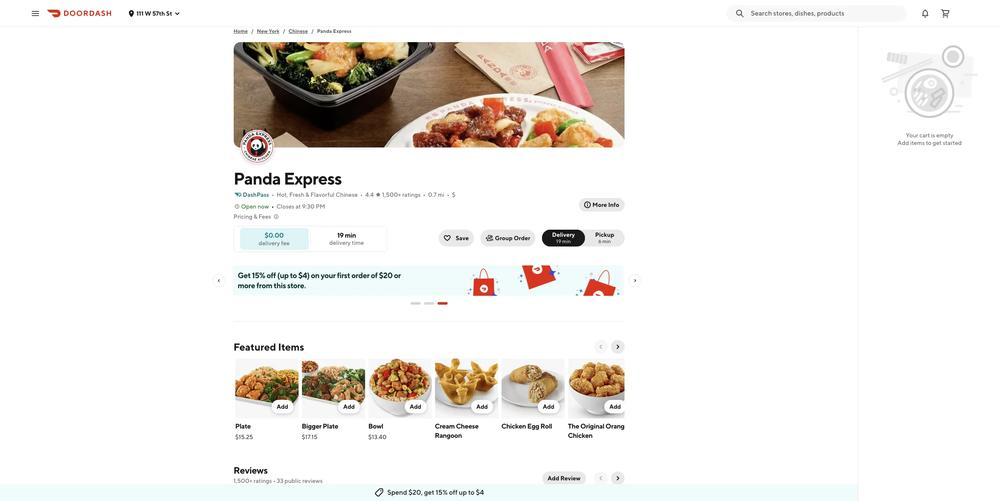 Task type: describe. For each thing, give the bounding box(es) containing it.
$
[[452, 191, 456, 198]]

spend
[[388, 489, 408, 497]]

home
[[234, 28, 248, 34]]

delivery 19 min
[[553, 231, 575, 244]]

select promotional banner element
[[411, 296, 448, 311]]

save button
[[439, 230, 474, 247]]

the original orange chicken image
[[568, 359, 632, 419]]

57th
[[152, 10, 165, 17]]

store.
[[287, 281, 306, 290]]

19 inside the 19 min delivery time
[[337, 231, 344, 239]]

0 items, open order cart image
[[941, 8, 951, 18]]

get
[[238, 271, 251, 280]]

reviews
[[234, 465, 268, 476]]

add button for bigger plate
[[338, 400, 360, 414]]

• left "4.4"
[[361, 191, 363, 198]]

original
[[581, 422, 605, 430]]

• inside reviews 1,500+ ratings • 33 public reviews
[[273, 478, 276, 484]]

to inside get 15% off (up to $4) on your first order of $20 or more from this store.
[[290, 271, 297, 280]]

add button for cream cheese rangoon
[[472, 400, 493, 414]]

review
[[561, 475, 581, 482]]

chicken inside the original orange chicken
[[568, 432, 593, 440]]

open menu image
[[30, 8, 40, 18]]

chicken egg roll
[[502, 422, 553, 430]]

new
[[257, 28, 268, 34]]

featured items heading
[[234, 340, 304, 354]]

the
[[568, 422, 580, 430]]

1 vertical spatial chinese
[[336, 191, 358, 198]]

1,500+ inside reviews 1,500+ ratings • 33 public reviews
[[234, 478, 253, 484]]

to for spend
[[469, 489, 475, 497]]

0 vertical spatial 1,500+
[[383, 191, 401, 198]]

the original orange chicken
[[568, 422, 629, 440]]

first
[[337, 271, 350, 280]]

your cart is empty add items to get started
[[898, 132, 963, 146]]

open now
[[241, 203, 269, 210]]

up
[[459, 489, 467, 497]]

previous button of carousel image
[[598, 344, 605, 350]]

• left '$'
[[447, 191, 450, 198]]

at
[[296, 203, 301, 210]]

cream cheese rangoon
[[435, 422, 479, 440]]

bigger plate $17.15
[[302, 422, 339, 440]]

1 / from the left
[[251, 28, 254, 34]]

chicken egg roll image
[[502, 359, 565, 419]]

hot,
[[277, 191, 288, 198]]

0.7
[[428, 191, 437, 198]]

0 vertical spatial panda
[[317, 28, 332, 34]]

st
[[166, 10, 172, 17]]

0 vertical spatial chicken
[[502, 422, 527, 430]]

1 horizontal spatial &
[[306, 191, 310, 198]]

open
[[241, 203, 257, 210]]

more info button
[[580, 198, 625, 212]]

0 vertical spatial express
[[333, 28, 352, 34]]

save
[[456, 235, 469, 242]]

on
[[311, 271, 320, 280]]

111 w 57th st
[[137, 10, 172, 17]]

next image
[[615, 475, 622, 482]]

33
[[277, 478, 284, 484]]

add for the original orange chicken
[[610, 403, 622, 410]]

rangoon
[[435, 432, 462, 440]]

fees
[[259, 213, 271, 220]]

closes
[[277, 203, 295, 210]]

order
[[514, 235, 531, 242]]

add button for bowl
[[405, 400, 427, 414]]

pm
[[316, 203, 325, 210]]

home link
[[234, 27, 248, 35]]

cart
[[920, 132, 931, 139]]

• left 0.7
[[423, 191, 426, 198]]

reviews 1,500+ ratings • 33 public reviews
[[234, 465, 323, 484]]

add review
[[548, 475, 581, 482]]

3 / from the left
[[312, 28, 314, 34]]

(up
[[278, 271, 289, 280]]

more
[[238, 281, 255, 290]]

delivery
[[553, 231, 575, 238]]

cheese
[[456, 422, 479, 430]]

9:30
[[302, 203, 315, 210]]

egg
[[528, 422, 540, 430]]

this
[[274, 281, 286, 290]]

pickup
[[596, 231, 615, 238]]

bigger plate image
[[302, 359, 365, 419]]

min for delivery
[[563, 238, 571, 244]]

19 min delivery time
[[330, 231, 364, 246]]

next button of carousel image
[[615, 344, 622, 350]]

orange
[[606, 422, 629, 430]]

2 / from the left
[[283, 28, 285, 34]]

reviews link
[[234, 465, 268, 476]]

off inside get 15% off (up to $4) on your first order of $20 or more from this store.
[[267, 271, 276, 280]]

min for pickup
[[603, 238, 612, 244]]

111 w 57th st button
[[128, 10, 181, 17]]

$20
[[379, 271, 393, 280]]

1 vertical spatial express
[[284, 169, 342, 188]]

ratings inside reviews 1,500+ ratings • 33 public reviews
[[254, 478, 272, 484]]

15% inside get 15% off (up to $4) on your first order of $20 or more from this store.
[[252, 271, 265, 280]]

4.4
[[366, 191, 374, 198]]

to for your
[[927, 140, 932, 146]]

roll
[[541, 422, 553, 430]]

info
[[609, 201, 620, 208]]

now
[[258, 203, 269, 210]]

1,500+ ratings •
[[383, 191, 426, 198]]

cream
[[435, 422, 455, 430]]

get 15% off (up to $4) on your first order of $20 or more from this store.
[[238, 271, 401, 290]]

$15.25
[[235, 434, 253, 440]]

pricing & fees
[[234, 213, 271, 220]]

bowl $13.40
[[369, 422, 387, 440]]

add button for chicken egg roll
[[538, 400, 560, 414]]

plate inside bigger plate $17.15
[[323, 422, 339, 430]]

group
[[495, 235, 513, 242]]



Task type: locate. For each thing, give the bounding box(es) containing it.
chinese
[[289, 28, 308, 34], [336, 191, 358, 198]]

6
[[599, 238, 602, 244]]

0 horizontal spatial chicken
[[502, 422, 527, 430]]

ratings down reviews link
[[254, 478, 272, 484]]

off left (up
[[267, 271, 276, 280]]

0 horizontal spatial chinese
[[289, 28, 308, 34]]

1 horizontal spatial to
[[469, 489, 475, 497]]

ratings left 0.7
[[403, 191, 421, 198]]

6 add button from the left
[[605, 400, 627, 414]]

chinese left "4.4"
[[336, 191, 358, 198]]

1 vertical spatial panda
[[234, 169, 281, 188]]

• left hot,
[[272, 191, 274, 198]]

1 horizontal spatial chinese
[[336, 191, 358, 198]]

0 horizontal spatial 1,500+
[[234, 478, 253, 484]]

1 horizontal spatial 1,500+
[[383, 191, 401, 198]]

1 delivery from the left
[[330, 239, 351, 246]]

add review button
[[543, 472, 586, 485]]

w
[[145, 10, 151, 17]]

plate $15.25
[[235, 422, 253, 440]]

previous image
[[598, 475, 605, 482]]

off
[[267, 271, 276, 280], [449, 489, 458, 497]]

1 vertical spatial 15%
[[436, 489, 448, 497]]

0 horizontal spatial min
[[345, 231, 356, 239]]

panda right chinese link
[[317, 28, 332, 34]]

chinese link
[[289, 27, 308, 35]]

15% left the up
[[436, 489, 448, 497]]

your
[[321, 271, 336, 280]]

$4)
[[298, 271, 310, 280]]

chicken left egg
[[502, 422, 527, 430]]

group order
[[495, 235, 531, 242]]

home / new york / chinese / panda express
[[234, 28, 352, 34]]

1 horizontal spatial off
[[449, 489, 458, 497]]

chicken down the the at the bottom of the page
[[568, 432, 593, 440]]

add for plate
[[277, 403, 289, 410]]

$4
[[476, 489, 484, 497]]

order methods option group
[[543, 230, 625, 247]]

0 vertical spatial ratings
[[403, 191, 421, 198]]

or
[[394, 271, 401, 280]]

plate right bigger
[[323, 422, 339, 430]]

pricing & fees button
[[234, 212, 280, 221]]

min inside the 19 min delivery time
[[345, 231, 356, 239]]

0 vertical spatial chinese
[[289, 28, 308, 34]]

2 plate from the left
[[323, 422, 339, 430]]

0.7 mi • $
[[428, 191, 456, 198]]

delivery down "$0.00"
[[259, 240, 280, 246]]

get right $20,
[[424, 489, 435, 497]]

reviews
[[303, 478, 323, 484]]

1 horizontal spatial get
[[933, 140, 942, 146]]

add button for the original orange chicken
[[605, 400, 627, 414]]

public
[[285, 478, 302, 484]]

plate up $15.25
[[235, 422, 251, 430]]

2 horizontal spatial /
[[312, 28, 314, 34]]

more
[[593, 201, 608, 208]]

min right the '6' on the right top
[[603, 238, 612, 244]]

19
[[337, 231, 344, 239], [557, 238, 562, 244]]

$0.00 delivery fee
[[259, 231, 290, 246]]

delivery inside '$0.00 delivery fee'
[[259, 240, 280, 246]]

cream cheese rangoon image
[[435, 359, 498, 419]]

panda express image
[[234, 42, 625, 148], [241, 131, 273, 163]]

add for bigger plate
[[343, 403, 355, 410]]

$0.00
[[265, 231, 284, 239]]

delivery
[[330, 239, 351, 246], [259, 240, 280, 246]]

1 horizontal spatial /
[[283, 28, 285, 34]]

None radio
[[543, 230, 586, 247], [580, 230, 625, 247], [543, 230, 586, 247], [580, 230, 625, 247]]

pricing
[[234, 213, 253, 220]]

1 vertical spatial ratings
[[254, 478, 272, 484]]

your
[[907, 132, 919, 139]]

1 vertical spatial 1,500+
[[234, 478, 253, 484]]

1 vertical spatial to
[[290, 271, 297, 280]]

0 horizontal spatial delivery
[[259, 240, 280, 246]]

notification bell image
[[921, 8, 931, 18]]

from
[[257, 281, 273, 290]]

chicken
[[502, 422, 527, 430], [568, 432, 593, 440]]

pickup 6 min
[[596, 231, 615, 244]]

add inside your cart is empty add items to get started
[[898, 140, 910, 146]]

5 add button from the left
[[538, 400, 560, 414]]

1 horizontal spatial 19
[[557, 238, 562, 244]]

featured items
[[234, 341, 304, 353]]

•
[[272, 191, 274, 198], [361, 191, 363, 198], [423, 191, 426, 198], [447, 191, 450, 198], [272, 203, 274, 210], [273, 478, 276, 484]]

dashpass •
[[243, 191, 274, 198]]

delivery left time
[[330, 239, 351, 246]]

hot, fresh & flavorful chinese
[[277, 191, 358, 198]]

time
[[352, 239, 364, 246]]

1 add button from the left
[[272, 400, 294, 414]]

19 inside delivery 19 min
[[557, 238, 562, 244]]

/
[[251, 28, 254, 34], [283, 28, 285, 34], [312, 28, 314, 34]]

spend $20, get 15% off up to $4
[[388, 489, 484, 497]]

plate image
[[235, 359, 299, 419]]

featured
[[234, 341, 276, 353]]

4 add button from the left
[[472, 400, 493, 414]]

ratings
[[403, 191, 421, 198], [254, 478, 272, 484]]

19 right order
[[557, 238, 562, 244]]

min up the first
[[345, 231, 356, 239]]

york
[[269, 28, 280, 34]]

0 horizontal spatial ratings
[[254, 478, 272, 484]]

plate inside the plate $15.25
[[235, 422, 251, 430]]

plate
[[235, 422, 251, 430], [323, 422, 339, 430]]

express
[[333, 28, 352, 34], [284, 169, 342, 188]]

2 vertical spatial to
[[469, 489, 475, 497]]

add button for plate
[[272, 400, 294, 414]]

/ left new at the left top of page
[[251, 28, 254, 34]]

• right now at the left top of the page
[[272, 203, 274, 210]]

items
[[278, 341, 304, 353]]

$13.40
[[369, 434, 387, 440]]

fee
[[281, 240, 290, 246]]

/ right chinese link
[[312, 28, 314, 34]]

order
[[352, 271, 370, 280]]

• left 33
[[273, 478, 276, 484]]

15% up from
[[252, 271, 265, 280]]

started
[[944, 140, 963, 146]]

to inside your cart is empty add items to get started
[[927, 140, 932, 146]]

off left the up
[[449, 489, 458, 497]]

new york link
[[257, 27, 280, 35]]

& inside button
[[254, 213, 258, 220]]

/ right york
[[283, 28, 285, 34]]

1 vertical spatial &
[[254, 213, 258, 220]]

1 horizontal spatial 15%
[[436, 489, 448, 497]]

1 horizontal spatial min
[[563, 238, 571, 244]]

1 horizontal spatial delivery
[[330, 239, 351, 246]]

Store search: begin typing to search for stores available on DoorDash text field
[[752, 9, 902, 18]]

is
[[932, 132, 936, 139]]

111
[[137, 10, 144, 17]]

get inside your cart is empty add items to get started
[[933, 140, 942, 146]]

0 horizontal spatial 19
[[337, 231, 344, 239]]

0 horizontal spatial /
[[251, 28, 254, 34]]

panda express
[[234, 169, 342, 188]]

19 left time
[[337, 231, 344, 239]]

0 horizontal spatial off
[[267, 271, 276, 280]]

flavorful
[[311, 191, 335, 198]]

1 horizontal spatial panda
[[317, 28, 332, 34]]

2 horizontal spatial to
[[927, 140, 932, 146]]

&
[[306, 191, 310, 198], [254, 213, 258, 220]]

add for cream cheese rangoon
[[477, 403, 488, 410]]

0 horizontal spatial 15%
[[252, 271, 265, 280]]

to left $4)
[[290, 271, 297, 280]]

0 horizontal spatial panda
[[234, 169, 281, 188]]

more info
[[593, 201, 620, 208]]

chinese right york
[[289, 28, 308, 34]]

1 vertical spatial get
[[424, 489, 435, 497]]

$17.15
[[302, 434, 318, 440]]

1,500+
[[383, 191, 401, 198], [234, 478, 253, 484]]

• closes at 9:30 pm
[[272, 203, 325, 210]]

1 vertical spatial chicken
[[568, 432, 593, 440]]

of
[[371, 271, 378, 280]]

0 horizontal spatial get
[[424, 489, 435, 497]]

0 horizontal spatial plate
[[235, 422, 251, 430]]

panda up dashpass at top left
[[234, 169, 281, 188]]

1 horizontal spatial ratings
[[403, 191, 421, 198]]

0 vertical spatial 15%
[[252, 271, 265, 280]]

to right the up
[[469, 489, 475, 497]]

delivery inside the 19 min delivery time
[[330, 239, 351, 246]]

min inside pickup 6 min
[[603, 238, 612, 244]]

1,500+ down reviews link
[[234, 478, 253, 484]]

1 horizontal spatial plate
[[323, 422, 339, 430]]

3 add button from the left
[[405, 400, 427, 414]]

& left fees
[[254, 213, 258, 220]]

items
[[911, 140, 926, 146]]

add for bowl
[[410, 403, 422, 410]]

0 vertical spatial off
[[267, 271, 276, 280]]

get down is at right top
[[933, 140, 942, 146]]

2 horizontal spatial min
[[603, 238, 612, 244]]

2 add button from the left
[[338, 400, 360, 414]]

1 plate from the left
[[235, 422, 251, 430]]

min inside delivery 19 min
[[563, 238, 571, 244]]

0 vertical spatial &
[[306, 191, 310, 198]]

min
[[345, 231, 356, 239], [563, 238, 571, 244], [603, 238, 612, 244]]

0 horizontal spatial &
[[254, 213, 258, 220]]

1,500+ right "4.4"
[[383, 191, 401, 198]]

to
[[927, 140, 932, 146], [290, 271, 297, 280], [469, 489, 475, 497]]

0 horizontal spatial to
[[290, 271, 297, 280]]

0 vertical spatial get
[[933, 140, 942, 146]]

bowl image
[[369, 359, 432, 419]]

1 vertical spatial off
[[449, 489, 458, 497]]

& right fresh
[[306, 191, 310, 198]]

add for chicken egg roll
[[543, 403, 555, 410]]

2 delivery from the left
[[259, 240, 280, 246]]

get
[[933, 140, 942, 146], [424, 489, 435, 497]]

min left the '6' on the right top
[[563, 238, 571, 244]]

mi
[[438, 191, 445, 198]]

1 horizontal spatial chicken
[[568, 432, 593, 440]]

group order button
[[481, 230, 536, 247]]

$20,
[[409, 489, 423, 497]]

panda
[[317, 28, 332, 34], [234, 169, 281, 188]]

fresh
[[290, 191, 305, 198]]

0 vertical spatial to
[[927, 140, 932, 146]]

to down cart
[[927, 140, 932, 146]]



Task type: vqa. For each thing, say whether or not it's contained in the screenshot.
California
no



